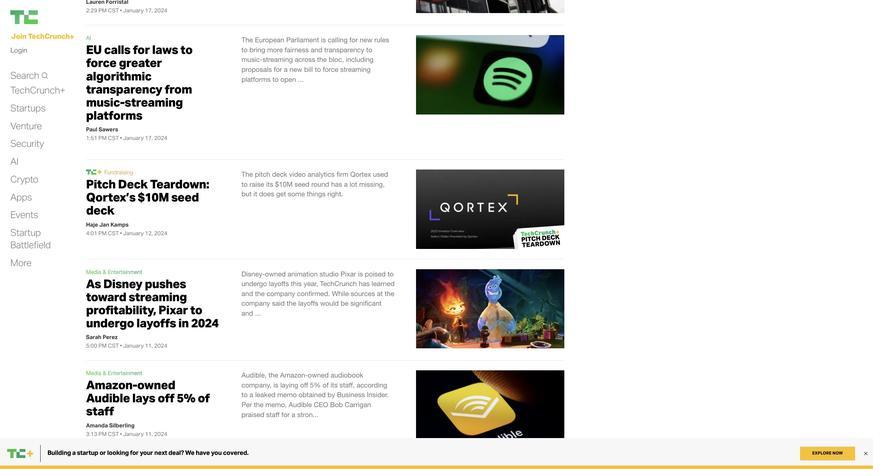 Task type: locate. For each thing, give the bounding box(es) containing it.
cst down 'perez'
[[108, 343, 119, 349]]

to left bring
[[242, 46, 248, 54]]

the inside the european parliament is calling for new rules to bring more fairness and transparency to music-streaming across the bloc, including proposals for a new bill to force streaming platforms to open ...
[[242, 36, 253, 44]]

media inside media & entertainment as disney pushes toward streaming profitability, pixar to undergo layoffs in 2024 sarah perez 5:00 pm cst • january 11, 2024
[[86, 269, 101, 275]]

0 horizontal spatial techcrunch
[[28, 32, 70, 41]]

• right 1:51 on the left top of page
[[120, 135, 122, 141]]

pm inside pitch deck teardown: qortex's $10m seed deck haje jan kamps 4:01 pm cst • january 12, 2024
[[98, 230, 107, 237]]

1 horizontal spatial pixar
[[341, 270, 356, 278]]

1 horizontal spatial seed
[[295, 180, 310, 188]]

perez
[[103, 334, 118, 341]]

layoffs left this
[[269, 280, 289, 288]]

seed inside pitch deck teardown: qortex's $10m seed deck haje jan kamps 4:01 pm cst • january 12, 2024
[[171, 190, 199, 205]]

4 january from the top
[[123, 343, 144, 349]]

0 vertical spatial ai link
[[86, 35, 91, 41]]

0 horizontal spatial amazon-
[[86, 378, 137, 393]]

pm down jan in the top left of the page
[[98, 230, 107, 237]]

0 vertical spatial deck
[[272, 170, 287, 178]]

proposals
[[242, 65, 272, 73]]

0 horizontal spatial transparency
[[86, 81, 162, 97]]

the down disney-
[[255, 290, 265, 298]]

5% inside audible, the amazon-owned audiobook company, is laying off 5% of its staff, according to a leaked memo obtained by business insider. per the memo, audible ceo bob carrigan praised staff for a stron...
[[310, 381, 321, 389]]

1 the from the top
[[242, 36, 253, 44]]

1 vertical spatial is
[[358, 270, 363, 278]]

1 horizontal spatial platforms
[[242, 75, 271, 83]]

• inside media & entertainment as disney pushes toward streaming profitability, pixar to undergo layoffs in 2024 sarah perez 5:00 pm cst • january 11, 2024
[[120, 343, 122, 349]]

more
[[10, 257, 32, 269]]

media
[[86, 269, 101, 275], [86, 370, 101, 377]]

layoffs
[[269, 280, 289, 288], [298, 300, 318, 307], [136, 316, 176, 331]]

profitability,
[[86, 302, 156, 318]]

techcrunch image
[[10, 10, 38, 24], [86, 170, 96, 175]]

to right bill
[[315, 65, 321, 73]]

2 january from the top
[[123, 135, 144, 141]]

is inside audible, the amazon-owned audiobook company, is laying off 5% of its staff, according to a leaked memo obtained by business insider. per the memo, audible ceo bob carrigan praised staff for a stron...
[[273, 381, 278, 389]]

5:00
[[86, 343, 97, 349]]

2 horizontal spatial is
[[358, 270, 363, 278]]

0 horizontal spatial layoffs
[[136, 316, 176, 331]]

ai for ai
[[10, 155, 18, 167]]

qortex's
[[86, 190, 136, 205]]

& inside media & entertainment as disney pushes toward streaming profitability, pixar to undergo layoffs in 2024 sarah perez 5:00 pm cst • january 11, 2024
[[103, 269, 106, 275]]

new left rules
[[360, 36, 372, 44]]

2 pm from the top
[[98, 135, 107, 141]]

a left lot
[[344, 180, 348, 188]]

techcrunch+
[[10, 84, 65, 96]]

its inside the pitch deck video analytics firm qortex used to raise its $10m seed round has a lot missing, but it does get some things right.
[[266, 180, 273, 188]]

ai up eu
[[86, 35, 91, 41]]

undergo up 'perez'
[[86, 316, 134, 331]]

0 vertical spatial 11,
[[145, 343, 153, 349]]

the up "raise"
[[242, 170, 253, 178]]

lays
[[132, 391, 155, 406]]

1 cst from the top
[[108, 7, 119, 14]]

the right 'at'
[[385, 290, 394, 298]]

media up as
[[86, 269, 101, 275]]

pitch
[[255, 170, 270, 178]]

1 vertical spatial ai link
[[10, 155, 18, 168]]

1 horizontal spatial audible
[[289, 401, 312, 409]]

transparency inside ai eu calls for laws to force greater algorithmic transparency from music-streaming platforms paul sawers 1:51 pm cst • january 17, 2024
[[86, 81, 162, 97]]

media & entertainment as disney pushes toward streaming profitability, pixar to undergo layoffs in 2024 sarah perez 5:00 pm cst • january 11, 2024
[[86, 269, 219, 349]]

sawers
[[99, 126, 118, 133]]

0 vertical spatial techcrunch image
[[10, 10, 38, 24]]

fundraising
[[104, 169, 133, 176]]

1 vertical spatial techcrunch
[[320, 280, 357, 288]]

ai link up eu
[[86, 35, 91, 41]]

... inside the european parliament is calling for new rules to bring more fairness and transparency to music-streaming across the bloc, including proposals for a new bill to force streaming platforms to open ...
[[298, 75, 304, 83]]

off inside media & entertainment amazon-owned audible lays off 5% of staff amanda silberling 3:13 pm cst • january 11, 2024
[[158, 391, 174, 406]]

0 horizontal spatial audible
[[86, 391, 130, 406]]

deck right pitch
[[272, 170, 287, 178]]

its
[[266, 180, 273, 188], [331, 381, 338, 389]]

1 horizontal spatial force
[[323, 65, 338, 73]]

owned
[[265, 270, 286, 278], [308, 371, 329, 379], [137, 378, 175, 393]]

staff up amanda
[[86, 404, 114, 419]]

0 vertical spatial transparency
[[324, 46, 364, 54]]

has up sources
[[359, 280, 370, 288]]

events link
[[10, 209, 38, 221]]

to up per
[[242, 391, 248, 399]]

transparency down 'calling'
[[324, 46, 364, 54]]

0 vertical spatial company
[[267, 290, 295, 298]]

0 vertical spatial its
[[266, 180, 273, 188]]

2 11, from the top
[[145, 431, 153, 438]]

0 horizontal spatial deck
[[86, 203, 114, 218]]

to inside audible, the amazon-owned audiobook company, is laying off 5% of its staff, according to a leaked memo obtained by business insider. per the memo, audible ceo bob carrigan praised staff for a stron...
[[242, 391, 248, 399]]

0 vertical spatial techcrunch
[[28, 32, 70, 41]]

0 horizontal spatial pixar
[[159, 302, 188, 318]]

a up per
[[250, 391, 253, 399]]

5 pm from the top
[[98, 431, 107, 438]]

0 horizontal spatial owned
[[137, 378, 175, 393]]

entertainment up lays
[[108, 370, 142, 377]]

1 11, from the top
[[145, 343, 153, 349]]

0 vertical spatial undergo
[[242, 280, 267, 288]]

layoffs down confirmed.
[[298, 300, 318, 307]]

0 horizontal spatial of
[[198, 391, 210, 406]]

bloc,
[[329, 56, 344, 63]]

media for amazon-
[[86, 370, 101, 377]]

of inside media & entertainment amazon-owned audible lays off 5% of staff amanda silberling 3:13 pm cst • january 11, 2024
[[198, 391, 210, 406]]

cst down amanda silberling link
[[108, 431, 119, 438]]

streaming inside media & entertainment as disney pushes toward streaming profitability, pixar to undergo layoffs in 2024 sarah perez 5:00 pm cst • january 11, 2024
[[129, 289, 187, 305]]

1 vertical spatial media & entertainment link
[[86, 370, 142, 377]]

0 vertical spatial layoffs
[[269, 280, 289, 288]]

techcrunch image up join
[[10, 10, 38, 24]]

apps link
[[10, 191, 32, 203]]

0 vertical spatial entertainment
[[108, 269, 142, 275]]

3 pm from the top
[[98, 230, 107, 237]]

entertainment inside media & entertainment amazon-owned audible lays off 5% of staff amanda silberling 3:13 pm cst • january 11, 2024
[[108, 370, 142, 377]]

for up open
[[274, 65, 282, 73]]

0 horizontal spatial force
[[86, 55, 116, 70]]

transparency
[[324, 46, 364, 54], [86, 81, 162, 97]]

to inside the pitch deck video analytics firm qortex used to raise its $10m seed round has a lot missing, but it does get some things right.
[[242, 180, 248, 188]]

entertainment for disney
[[108, 269, 142, 275]]

1 media from the top
[[86, 269, 101, 275]]

5%
[[310, 381, 321, 389], [177, 391, 195, 406]]

3 • from the top
[[120, 230, 122, 237]]

to up but at top
[[242, 180, 248, 188]]

in this photo illustration the logo of amazon audible is displayed on a smartphone image
[[416, 371, 564, 450]]

2 vertical spatial and
[[242, 309, 253, 317]]

used
[[373, 170, 388, 178]]

spotify icon displayed on a phone screen image
[[416, 35, 564, 115]]

0 vertical spatial pixar
[[341, 270, 356, 278]]

staff down memo,
[[266, 411, 280, 419]]

1 vertical spatial media
[[86, 370, 101, 377]]

pixar right 'studio'
[[341, 270, 356, 278]]

techcrunch link
[[10, 10, 79, 24], [86, 170, 96, 175]]

0 horizontal spatial has
[[331, 180, 342, 188]]

• right 5:00
[[120, 343, 122, 349]]

4 cst from the top
[[108, 343, 119, 349]]

staff,
[[340, 381, 355, 389]]

1 vertical spatial 17,
[[145, 135, 153, 141]]

and
[[311, 46, 322, 54], [242, 290, 253, 298], [242, 309, 253, 317]]

1 horizontal spatial staff
[[266, 411, 280, 419]]

0 vertical spatial media & entertainment link
[[86, 269, 142, 275]]

owned inside media & entertainment amazon-owned audible lays off 5% of staff amanda silberling 3:13 pm cst • january 11, 2024
[[137, 378, 175, 393]]

transparency inside the european parliament is calling for new rules to bring more fairness and transparency to music-streaming across the bloc, including proposals for a new bill to force streaming platforms to open ...
[[324, 46, 364, 54]]

media & entertainment amazon-owned audible lays off 5% of staff amanda silberling 3:13 pm cst • january 11, 2024
[[86, 370, 210, 438]]

2 the from the top
[[242, 170, 253, 178]]

techcrunch up while
[[320, 280, 357, 288]]

2024 inside media & entertainment amazon-owned audible lays off 5% of staff amanda silberling 3:13 pm cst • january 11, 2024
[[154, 431, 167, 438]]

1 vertical spatial the
[[242, 170, 253, 178]]

4 • from the top
[[120, 343, 122, 349]]

to up including
[[366, 46, 372, 54]]

0 vertical spatial off
[[300, 381, 308, 389]]

1 vertical spatial pixar
[[159, 302, 188, 318]]

staff inside media & entertainment amazon-owned audible lays off 5% of staff amanda silberling 3:13 pm cst • january 11, 2024
[[86, 404, 114, 419]]

2 media from the top
[[86, 370, 101, 377]]

2 • from the top
[[120, 135, 122, 141]]

platforms up sawers in the left top of the page
[[86, 108, 142, 123]]

17,
[[145, 7, 153, 14], [145, 135, 153, 141]]

its up does
[[266, 180, 273, 188]]

new up open
[[290, 65, 302, 73]]

audiobook
[[331, 371, 363, 379]]

scene from pixar's elemental image
[[416, 269, 564, 349]]

to inside media & entertainment as disney pushes toward streaming profitability, pixar to undergo layoffs in 2024 sarah perez 5:00 pm cst • january 11, 2024
[[190, 302, 202, 318]]

cst inside ai eu calls for laws to force greater algorithmic transparency from music-streaming platforms paul sawers 1:51 pm cst • january 17, 2024
[[108, 135, 119, 141]]

the right said
[[287, 300, 296, 307]]

2 horizontal spatial layoffs
[[298, 300, 318, 307]]

0 horizontal spatial undergo
[[86, 316, 134, 331]]

company
[[267, 290, 295, 298], [242, 300, 270, 307]]

• down kamps
[[120, 230, 122, 237]]

video
[[289, 170, 306, 178]]

layoffs left in at the left of the page
[[136, 316, 176, 331]]

4:01
[[86, 230, 97, 237]]

off inside audible, the amazon-owned audiobook company, is laying off 5% of its staff, according to a leaked memo obtained by business insider. per the memo, audible ceo bob carrigan praised staff for a stron...
[[300, 381, 308, 389]]

force inside the european parliament is calling for new rules to bring more fairness and transparency to music-streaming across the bloc, including proposals for a new bill to force streaming platforms to open ...
[[323, 65, 338, 73]]

entertainment up disney
[[108, 269, 142, 275]]

0 vertical spatial ai
[[86, 35, 91, 41]]

pm inside media & entertainment amazon-owned audible lays off 5% of staff amanda silberling 3:13 pm cst • january 11, 2024
[[98, 431, 107, 438]]

is
[[321, 36, 326, 44], [358, 270, 363, 278], [273, 381, 278, 389]]

the for eu calls for laws to force greater algorithmic transparency from music-streaming platforms
[[242, 36, 253, 44]]

and inside the european parliament is calling for new rules to bring more fairness and transparency to music-streaming across the bloc, including proposals for a new bill to force streaming platforms to open ...
[[311, 46, 322, 54]]

0 horizontal spatial off
[[158, 391, 174, 406]]

0 vertical spatial 5%
[[310, 381, 321, 389]]

kamps
[[110, 221, 129, 228]]

techcrunch link left plus bold icon
[[86, 170, 96, 175]]

• inside media & entertainment amazon-owned audible lays off 5% of staff amanda silberling 3:13 pm cst • january 11, 2024
[[120, 431, 122, 438]]

events
[[10, 209, 38, 221]]

1 vertical spatial its
[[331, 381, 338, 389]]

the
[[317, 56, 327, 63], [255, 290, 265, 298], [385, 290, 394, 298], [287, 300, 296, 307], [269, 371, 278, 379], [254, 401, 264, 409]]

0 vertical spatial new
[[360, 36, 372, 44]]

a up open
[[284, 65, 288, 73]]

memo
[[277, 391, 297, 399]]

from
[[165, 81, 192, 97]]

5 • from the top
[[120, 431, 122, 438]]

0 horizontal spatial platforms
[[86, 108, 142, 123]]

0 horizontal spatial ai
[[10, 155, 18, 167]]

january inside media & entertainment as disney pushes toward streaming profitability, pixar to undergo layoffs in 2024 sarah perez 5:00 pm cst • january 11, 2024
[[123, 343, 144, 349]]

is left 'calling'
[[321, 36, 326, 44]]

platforms down proposals
[[242, 75, 271, 83]]

for inside audible, the amazon-owned audiobook company, is laying off 5% of its staff, according to a leaked memo obtained by business insider. per the memo, audible ceo bob carrigan praised staff for a stron...
[[281, 411, 290, 419]]

1 vertical spatial seed
[[171, 190, 199, 205]]

the inside the european parliament is calling for new rules to bring more fairness and transparency to music-streaming across the bloc, including proposals for a new bill to force streaming platforms to open ...
[[317, 56, 327, 63]]

company left said
[[242, 300, 270, 307]]

1 vertical spatial new
[[290, 65, 302, 73]]

music- up proposals
[[242, 56, 263, 63]]

1 vertical spatial has
[[359, 280, 370, 288]]

laws
[[152, 42, 178, 57]]

pitch
[[86, 177, 116, 192]]

1 vertical spatial undergo
[[86, 316, 134, 331]]

to inside disney-owned animation studio pixar is poised to undergo layoffs this year, techcrunch has learned and the company confirmed. while sources at the company said the layoffs would be significant and ...
[[388, 270, 394, 278]]

5 cst from the top
[[108, 431, 119, 438]]

1 media & entertainment link from the top
[[86, 269, 142, 275]]

1 horizontal spatial is
[[321, 36, 326, 44]]

carrigan
[[345, 401, 371, 409]]

audible up amanda silberling link
[[86, 391, 130, 406]]

2 media & entertainment link from the top
[[86, 370, 142, 377]]

0 vertical spatial platforms
[[242, 75, 271, 83]]

pm down the paul sawers link in the top left of the page
[[98, 135, 107, 141]]

0 horizontal spatial music-
[[86, 95, 125, 110]]

its up by at the bottom left of the page
[[331, 381, 338, 389]]

4 pm from the top
[[98, 343, 107, 349]]

1 horizontal spatial amazon-
[[280, 371, 308, 379]]

for
[[350, 36, 358, 44], [133, 42, 150, 57], [274, 65, 282, 73], [281, 411, 290, 419]]

cst right 2:29
[[108, 7, 119, 14]]

to up learned
[[388, 270, 394, 278]]

1 horizontal spatial techcrunch
[[320, 280, 357, 288]]

1 & from the top
[[103, 269, 106, 275]]

pm right 2:29
[[98, 7, 107, 14]]

0 horizontal spatial staff
[[86, 404, 114, 419]]

a left stron... at left
[[292, 411, 295, 419]]

the left bloc,
[[317, 56, 327, 63]]

a
[[284, 65, 288, 73], [344, 180, 348, 188], [250, 391, 253, 399], [292, 411, 295, 419]]

ai for ai eu calls for laws to force greater algorithmic transparency from music-streaming platforms paul sawers 1:51 pm cst • january 17, 2024
[[86, 35, 91, 41]]

cst down sawers in the left top of the page
[[108, 135, 119, 141]]

2024
[[154, 7, 167, 14], [154, 135, 167, 141], [154, 230, 167, 237], [191, 316, 219, 331], [154, 343, 167, 349], [154, 431, 167, 438]]

1 vertical spatial techcrunch image
[[86, 170, 96, 175]]

for left laws
[[133, 42, 150, 57]]

2024 inside pitch deck teardown: qortex's $10m seed deck haje jan kamps 4:01 pm cst • january 12, 2024
[[154, 230, 167, 237]]

audible up stron... at left
[[289, 401, 312, 409]]

0 vertical spatial is
[[321, 36, 326, 44]]

2 17, from the top
[[145, 135, 153, 141]]

0 horizontal spatial techcrunch image
[[10, 10, 38, 24]]

company up said
[[267, 290, 295, 298]]

pixar inside disney-owned animation studio pixar is poised to undergo layoffs this year, techcrunch has learned and the company confirmed. while sources at the company said the layoffs would be significant and ...
[[341, 270, 356, 278]]

pm down sarah perez link
[[98, 343, 107, 349]]

1 horizontal spatial of
[[323, 381, 329, 389]]

2 vertical spatial is
[[273, 381, 278, 389]]

force inside ai eu calls for laws to force greater algorithmic transparency from music-streaming platforms paul sawers 1:51 pm cst • january 17, 2024
[[86, 55, 116, 70]]

1 horizontal spatial new
[[360, 36, 372, 44]]

join techcrunch +
[[11, 32, 74, 41]]

1 horizontal spatial ...
[[298, 75, 304, 83]]

has up right.
[[331, 180, 342, 188]]

& for amazon-
[[103, 370, 106, 377]]

january
[[123, 7, 144, 14], [123, 135, 144, 141], [123, 230, 144, 237], [123, 343, 144, 349], [123, 431, 144, 438]]

1 vertical spatial transparency
[[86, 81, 162, 97]]

undergo down disney-
[[242, 280, 267, 288]]

0 vertical spatial of
[[323, 381, 329, 389]]

calls
[[104, 42, 130, 57]]

1 horizontal spatial owned
[[265, 270, 286, 278]]

toward
[[86, 289, 126, 305]]

1 horizontal spatial its
[[331, 381, 338, 389]]

plus bold image
[[97, 170, 102, 174]]

1 • from the top
[[120, 7, 122, 14]]

to right in at the left of the page
[[190, 302, 202, 318]]

0 vertical spatial the
[[242, 36, 253, 44]]

is left 'laying'
[[273, 381, 278, 389]]

of inside audible, the amazon-owned audiobook company, is laying off 5% of its staff, according to a leaked memo obtained by business insider. per the memo, audible ceo bob carrigan praised staff for a stron...
[[323, 381, 329, 389]]

apps
[[10, 191, 32, 203]]

undergo
[[242, 280, 267, 288], [86, 316, 134, 331]]

1 vertical spatial company
[[242, 300, 270, 307]]

to right laws
[[180, 42, 193, 57]]

2 & from the top
[[103, 370, 106, 377]]

search image
[[41, 72, 48, 79]]

off up obtained
[[300, 381, 308, 389]]

2 vertical spatial layoffs
[[136, 316, 176, 331]]

0 horizontal spatial ...
[[255, 309, 261, 317]]

& inside media & entertainment amazon-owned audible lays off 5% of staff amanda silberling 3:13 pm cst • january 11, 2024
[[103, 370, 106, 377]]

learned
[[372, 280, 395, 288]]

deck up jan in the top left of the page
[[86, 203, 114, 218]]

off right lays
[[158, 391, 174, 406]]

1 vertical spatial of
[[198, 391, 210, 406]]

1 pm from the top
[[98, 7, 107, 14]]

media down 5:00
[[86, 370, 101, 377]]

1 vertical spatial deck
[[86, 203, 114, 218]]

to
[[180, 42, 193, 57], [242, 46, 248, 54], [366, 46, 372, 54], [315, 65, 321, 73], [273, 75, 279, 83], [242, 180, 248, 188], [388, 270, 394, 278], [190, 302, 202, 318], [242, 391, 248, 399]]

more
[[267, 46, 283, 54]]

1 vertical spatial platforms
[[86, 108, 142, 123]]

pm down amanda
[[98, 431, 107, 438]]

5 january from the top
[[123, 431, 144, 438]]

european
[[255, 36, 284, 44]]

&
[[103, 269, 106, 275], [103, 370, 106, 377]]

deck inside the pitch deck video analytics firm qortex used to raise its $10m seed round has a lot missing, but it does get some things right.
[[272, 170, 287, 178]]

3 cst from the top
[[108, 230, 119, 237]]

1 entertainment from the top
[[108, 269, 142, 275]]

ai link
[[86, 35, 91, 41], [10, 155, 18, 168]]

0 vertical spatial has
[[331, 180, 342, 188]]

1 horizontal spatial ai
[[86, 35, 91, 41]]

1 17, from the top
[[145, 7, 153, 14]]

music- up sawers in the left top of the page
[[86, 95, 125, 110]]

across
[[295, 56, 315, 63]]

pm inside media & entertainment as disney pushes toward streaming profitability, pixar to undergo layoffs in 2024 sarah perez 5:00 pm cst • january 11, 2024
[[98, 343, 107, 349]]

entertainment inside media & entertainment as disney pushes toward streaming profitability, pixar to undergo layoffs in 2024 sarah perez 5:00 pm cst • january 11, 2024
[[108, 269, 142, 275]]

platforms
[[242, 75, 271, 83], [86, 108, 142, 123]]

ai inside ai eu calls for laws to force greater algorithmic transparency from music-streaming platforms paul sawers 1:51 pm cst • january 17, 2024
[[86, 35, 91, 41]]

• inside pitch deck teardown: qortex's $10m seed deck haje jan kamps 4:01 pm cst • january 12, 2024
[[120, 230, 122, 237]]

a inside the pitch deck video analytics firm qortex used to raise its $10m seed round has a lot missing, but it does get some things right.
[[344, 180, 348, 188]]

3 january from the top
[[123, 230, 144, 237]]

for down memo,
[[281, 411, 290, 419]]

ai
[[86, 35, 91, 41], [10, 155, 18, 167]]

media inside media & entertainment amazon-owned audible lays off 5% of staff amanda silberling 3:13 pm cst • january 11, 2024
[[86, 370, 101, 377]]

get
[[276, 190, 286, 198]]

1 vertical spatial entertainment
[[108, 370, 142, 377]]

1 vertical spatial layoffs
[[298, 300, 318, 307]]

1 horizontal spatial $10m
[[275, 180, 293, 188]]

2 cst from the top
[[108, 135, 119, 141]]

1:51
[[86, 135, 97, 141]]

company,
[[242, 381, 272, 389]]

techcrunch link up join techcrunch + in the top of the page
[[10, 10, 79, 24]]

1 horizontal spatial deck
[[272, 170, 287, 178]]

login link
[[10, 44, 27, 56]]

transparency down greater
[[86, 81, 162, 97]]

haje jan kamps link
[[86, 221, 129, 228]]

0 vertical spatial techcrunch link
[[10, 10, 79, 24]]

the up bring
[[242, 36, 253, 44]]

0 vertical spatial &
[[103, 269, 106, 275]]

ai link up "crypto"
[[10, 155, 18, 168]]

1 horizontal spatial layoffs
[[269, 280, 289, 288]]

0 vertical spatial and
[[311, 46, 322, 54]]

• right 2:29
[[120, 7, 122, 14]]

ai up "crypto"
[[10, 155, 18, 167]]

1 horizontal spatial off
[[300, 381, 308, 389]]

cst down the haje jan kamps link
[[108, 230, 119, 237]]

1 horizontal spatial 5%
[[310, 381, 321, 389]]

significant
[[350, 300, 382, 307]]

cst
[[108, 7, 119, 14], [108, 135, 119, 141], [108, 230, 119, 237], [108, 343, 119, 349], [108, 431, 119, 438]]

1 vertical spatial &
[[103, 370, 106, 377]]

join
[[11, 32, 26, 41]]

is left poised
[[358, 270, 363, 278]]

• down silberling
[[120, 431, 122, 438]]

off
[[300, 381, 308, 389], [158, 391, 174, 406]]

5% inside media & entertainment amazon-owned audible lays off 5% of staff amanda silberling 3:13 pm cst • january 11, 2024
[[177, 391, 195, 406]]

the inside the pitch deck video analytics firm qortex used to raise its $10m seed round has a lot missing, but it does get some things right.
[[242, 170, 253, 178]]

0 horizontal spatial $10m
[[138, 190, 169, 205]]

0 vertical spatial media
[[86, 269, 101, 275]]

1 horizontal spatial transparency
[[324, 46, 364, 54]]

0 vertical spatial ...
[[298, 75, 304, 83]]

techcrunch right join
[[28, 32, 70, 41]]

sources
[[351, 290, 375, 298]]

january inside pitch deck teardown: qortex's $10m seed deck haje jan kamps 4:01 pm cst • january 12, 2024
[[123, 230, 144, 237]]

stron...
[[297, 411, 319, 419]]

techcrunch image left plus bold icon
[[86, 170, 96, 175]]

is inside disney-owned animation studio pixar is poised to undergo layoffs this year, techcrunch has learned and the company confirmed. while sources at the company said the layoffs would be significant and ...
[[358, 270, 363, 278]]

pixar down "pushes"
[[159, 302, 188, 318]]

per
[[242, 401, 252, 409]]

entertainment
[[108, 269, 142, 275], [108, 370, 142, 377]]

while
[[332, 290, 349, 298]]

1 vertical spatial ...
[[255, 309, 261, 317]]

1 vertical spatial 11,
[[145, 431, 153, 438]]

audible
[[86, 391, 130, 406], [289, 401, 312, 409]]

techcrunch image for rightmost techcrunch link
[[86, 170, 96, 175]]

amazon-
[[280, 371, 308, 379], [86, 378, 137, 393]]

2 entertainment from the top
[[108, 370, 142, 377]]

laying
[[280, 381, 298, 389]]



Task type: vqa. For each thing, say whether or not it's contained in the screenshot.
rightmost platforms
yes



Task type: describe. For each thing, give the bounding box(es) containing it.
more link
[[10, 257, 32, 269]]

youtube image
[[416, 0, 564, 13]]

1 vertical spatial and
[[242, 290, 253, 298]]

insider.
[[367, 391, 389, 399]]

a inside the european parliament is calling for new rules to bring more fairness and transparency to music-streaming across the bloc, including proposals for a new bill to force streaming platforms to open ...
[[284, 65, 288, 73]]

seed inside the pitch deck video analytics firm qortex used to raise its $10m seed round has a lot missing, but it does get some things right.
[[295, 180, 310, 188]]

animation
[[288, 270, 318, 278]]

1 horizontal spatial ai link
[[86, 35, 91, 41]]

the right audible,
[[269, 371, 278, 379]]

startup
[[10, 227, 41, 239]]

media for as
[[86, 269, 101, 275]]

techcrunch image for left techcrunch link
[[10, 10, 38, 24]]

has inside the pitch deck video analytics firm qortex used to raise its $10m seed round has a lot missing, but it does get some things right.
[[331, 180, 342, 188]]

to left open
[[273, 75, 279, 83]]

security
[[10, 137, 44, 150]]

things
[[307, 190, 326, 198]]

audible inside audible, the amazon-owned audiobook company, is laying off 5% of its staff, according to a leaked memo obtained by business insider. per the memo, audible ceo bob carrigan praised staff for a stron...
[[289, 401, 312, 409]]

january inside media & entertainment amazon-owned audible lays off 5% of staff amanda silberling 3:13 pm cst • january 11, 2024
[[123, 431, 144, 438]]

firm
[[337, 170, 348, 178]]

paul
[[86, 126, 97, 133]]

greater
[[119, 55, 162, 70]]

owned inside audible, the amazon-owned audiobook company, is laying off 5% of its staff, according to a leaked memo obtained by business insider. per the memo, audible ceo bob carrigan praised staff for a stron...
[[308, 371, 329, 379]]

obtained
[[299, 391, 326, 399]]

$10m inside the pitch deck video analytics firm qortex used to raise its $10m seed round has a lot missing, but it does get some things right.
[[275, 180, 293, 188]]

analytics
[[308, 170, 335, 178]]

0 horizontal spatial ai link
[[10, 155, 18, 168]]

algorithmic
[[86, 68, 152, 83]]

amazon- inside audible, the amazon-owned audiobook company, is laying off 5% of its staff, according to a leaked memo obtained by business insider. per the memo, audible ceo bob carrigan praised staff for a stron...
[[280, 371, 308, 379]]

ceo
[[314, 401, 328, 409]]

crypto
[[10, 173, 38, 185]]

would
[[320, 300, 339, 307]]

cst inside media & entertainment as disney pushes toward streaming profitability, pixar to undergo layoffs in 2024 sarah perez 5:00 pm cst • january 11, 2024
[[108, 343, 119, 349]]

including
[[346, 56, 374, 63]]

media & entertainment link for disney
[[86, 269, 142, 275]]

platforms inside the european parliament is calling for new rules to bring more fairness and transparency to music-streaming across the bloc, including proposals for a new bill to force streaming platforms to open ...
[[242, 75, 271, 83]]

0 horizontal spatial techcrunch link
[[10, 10, 79, 24]]

but
[[242, 190, 252, 198]]

$10m inside pitch deck teardown: qortex's $10m seed deck haje jan kamps 4:01 pm cst • january 12, 2024
[[138, 190, 169, 205]]

music- inside ai eu calls for laws to force greater algorithmic transparency from music-streaming platforms paul sawers 1:51 pm cst • january 17, 2024
[[86, 95, 125, 110]]

this
[[291, 280, 302, 288]]

fundraising link
[[104, 169, 133, 176]]

• inside ai eu calls for laws to force greater algorithmic transparency from music-streaming platforms paul sawers 1:51 pm cst • january 17, 2024
[[120, 135, 122, 141]]

raise
[[250, 180, 264, 188]]

pitch deck teardown: qortex's $10m seed deck haje jan kamps 4:01 pm cst • january 12, 2024
[[86, 177, 209, 237]]

platforms inside ai eu calls for laws to force greater algorithmic transparency from music-streaming platforms paul sawers 1:51 pm cst • january 17, 2024
[[86, 108, 142, 123]]

disney
[[103, 276, 142, 291]]

undergo inside disney-owned animation studio pixar is poised to undergo layoffs this year, techcrunch has learned and the company confirmed. while sources at the company said the layoffs would be significant and ...
[[242, 280, 267, 288]]

login
[[10, 46, 27, 54]]

& for as
[[103, 269, 106, 275]]

lot
[[350, 180, 357, 188]]

1 horizontal spatial techcrunch link
[[86, 170, 96, 175]]

entertainment for owned
[[108, 370, 142, 377]]

amanda silberling link
[[86, 422, 135, 429]]

for right 'calling'
[[350, 36, 358, 44]]

... inside disney-owned animation studio pixar is poised to undergo layoffs this year, techcrunch has learned and the company confirmed. while sources at the company said the layoffs would be significant and ...
[[255, 309, 261, 317]]

praised
[[242, 411, 264, 419]]

in
[[178, 316, 189, 331]]

startups
[[10, 102, 46, 114]]

leaked
[[255, 391, 275, 399]]

layoffs inside media & entertainment as disney pushes toward streaming profitability, pixar to undergo layoffs in 2024 sarah perez 5:00 pm cst • january 11, 2024
[[136, 316, 176, 331]]

media & entertainment link for owned
[[86, 370, 142, 377]]

2:29 pm cst • january 17, 2024
[[86, 7, 167, 14]]

as
[[86, 276, 101, 291]]

parliament
[[286, 36, 319, 44]]

silberling
[[109, 422, 135, 429]]

business
[[337, 391, 365, 399]]

has inside disney-owned animation studio pixar is poised to undergo layoffs this year, techcrunch has learned and the company confirmed. while sources at the company said the layoffs would be significant and ...
[[359, 280, 370, 288]]

audible,
[[242, 371, 267, 379]]

battlefield
[[10, 239, 51, 251]]

january inside ai eu calls for laws to force greater algorithmic transparency from music-streaming platforms paul sawers 1:51 pm cst • january 17, 2024
[[123, 135, 144, 141]]

its inside audible, the amazon-owned audiobook company, is laying off 5% of its staff, according to a leaked memo obtained by business insider. per the memo, audible ceo bob carrigan praised staff for a stron...
[[331, 381, 338, 389]]

venture link
[[10, 120, 42, 132]]

memo,
[[265, 401, 287, 409]]

fairness
[[285, 46, 309, 54]]

jan
[[99, 221, 109, 228]]

the european parliament is calling for new rules to bring more fairness and transparency to music-streaming across the bloc, including proposals for a new bill to force streaming platforms to open ...
[[242, 36, 389, 83]]

rules
[[374, 36, 389, 44]]

round
[[311, 180, 329, 188]]

2024 inside ai eu calls for laws to force greater algorithmic transparency from music-streaming platforms paul sawers 1:51 pm cst • january 17, 2024
[[154, 135, 167, 141]]

for inside ai eu calls for laws to force greater algorithmic transparency from music-streaming platforms paul sawers 1:51 pm cst • january 17, 2024
[[133, 42, 150, 57]]

studio
[[320, 270, 339, 278]]

teardown:
[[150, 177, 209, 192]]

disney-
[[242, 270, 265, 278]]

by
[[328, 391, 335, 399]]

streaming inside ai eu calls for laws to force greater algorithmic transparency from music-streaming platforms paul sawers 1:51 pm cst • january 17, 2024
[[125, 95, 183, 110]]

year,
[[304, 280, 318, 288]]

it
[[254, 190, 257, 198]]

at
[[377, 290, 383, 298]]

to inside ai eu calls for laws to force greater algorithmic transparency from music-streaming platforms paul sawers 1:51 pm cst • january 17, 2024
[[180, 42, 193, 57]]

amazon- inside media & entertainment amazon-owned audible lays off 5% of staff amanda silberling 3:13 pm cst • january 11, 2024
[[86, 378, 137, 393]]

11, inside media & entertainment as disney pushes toward streaming profitability, pixar to undergo layoffs in 2024 sarah perez 5:00 pm cst • january 11, 2024
[[145, 343, 153, 349]]

amanda
[[86, 422, 108, 429]]

qortex
[[350, 170, 371, 178]]

cst inside media & entertainment amazon-owned audible lays off 5% of staff amanda silberling 3:13 pm cst • january 11, 2024
[[108, 431, 119, 438]]

the up praised
[[254, 401, 264, 409]]

17, inside ai eu calls for laws to force greater algorithmic transparency from music-streaming platforms paul sawers 1:51 pm cst • january 17, 2024
[[145, 135, 153, 141]]

deck
[[118, 177, 148, 192]]

the pitch deck video analytics firm qortex used to raise its $10m seed round has a lot missing, but it does get some things right.
[[242, 170, 388, 198]]

audible, the amazon-owned audiobook company, is laying off 5% of its staff, according to a leaked memo obtained by business insider. per the memo, audible ceo bob carrigan praised staff for a stron...
[[242, 371, 389, 419]]

sarah perez link
[[86, 334, 118, 341]]

11, inside media & entertainment amazon-owned audible lays off 5% of staff amanda silberling 3:13 pm cst • january 11, 2024
[[145, 431, 153, 438]]

techcrunch+ link
[[10, 84, 65, 96]]

right.
[[327, 190, 343, 198]]

disney-owned animation studio pixar is poised to undergo layoffs this year, techcrunch has learned and the company confirmed. while sources at the company said the layoffs would be significant and ...
[[242, 270, 395, 317]]

the for pitch deck teardown: qortex's $10m seed deck
[[242, 170, 253, 178]]

0 horizontal spatial new
[[290, 65, 302, 73]]

deck inside pitch deck teardown: qortex's $10m seed deck haje jan kamps 4:01 pm cst • january 12, 2024
[[86, 203, 114, 218]]

staff inside audible, the amazon-owned audiobook company, is laying off 5% of its staff, according to a leaked memo obtained by business insider. per the memo, audible ceo bob carrigan praised staff for a stron...
[[266, 411, 280, 419]]

cst inside pitch deck teardown: qortex's $10m seed deck haje jan kamps 4:01 pm cst • january 12, 2024
[[108, 230, 119, 237]]

audible inside media & entertainment amazon-owned audible lays off 5% of staff amanda silberling 3:13 pm cst • january 11, 2024
[[86, 391, 130, 406]]

pitch deck teardown: qortex's $10m seed deck link
[[86, 177, 209, 218]]

be
[[341, 300, 349, 307]]

startup battlefield
[[10, 227, 51, 251]]

pixar inside media & entertainment as disney pushes toward streaming profitability, pixar to undergo layoffs in 2024 sarah perez 5:00 pm cst • january 11, 2024
[[159, 302, 188, 318]]

undergo inside media & entertainment as disney pushes toward streaming profitability, pixar to undergo layoffs in 2024 sarah perez 5:00 pm cst • january 11, 2024
[[86, 316, 134, 331]]

is inside the european parliament is calling for new rules to bring more fairness and transparency to music-streaming across the bloc, including proposals for a new bill to force streaming platforms to open ...
[[321, 36, 326, 44]]

calling
[[328, 36, 348, 44]]

amazon-owned audible lays off 5% of staff link
[[86, 378, 210, 419]]

owned inside disney-owned animation studio pixar is poised to undergo layoffs this year, techcrunch has learned and the company confirmed. while sources at the company said the layoffs would be significant and ...
[[265, 270, 286, 278]]

techcrunch inside join techcrunch +
[[28, 32, 70, 41]]

paul sawers link
[[86, 126, 118, 133]]

1 january from the top
[[123, 7, 144, 14]]

haje
[[86, 221, 98, 228]]

pushes
[[145, 276, 186, 291]]

missing,
[[359, 180, 385, 188]]

eu calls for laws to force greater algorithmic transparency from music-streaming platforms link
[[86, 42, 193, 123]]

poised
[[365, 270, 386, 278]]

music- inside the european parliament is calling for new rules to bring more fairness and transparency to music-streaming across the bloc, including proposals for a new bill to force streaming platforms to open ...
[[242, 56, 263, 63]]

3:13
[[86, 431, 97, 438]]

techcrunch inside disney-owned animation studio pixar is poised to undergo layoffs this year, techcrunch has learned and the company confirmed. while sources at the company said the layoffs would be significant and ...
[[320, 280, 357, 288]]

pm inside ai eu calls for laws to force greater algorithmic transparency from music-streaming platforms paul sawers 1:51 pm cst • january 17, 2024
[[98, 135, 107, 141]]

bill
[[304, 65, 313, 73]]



